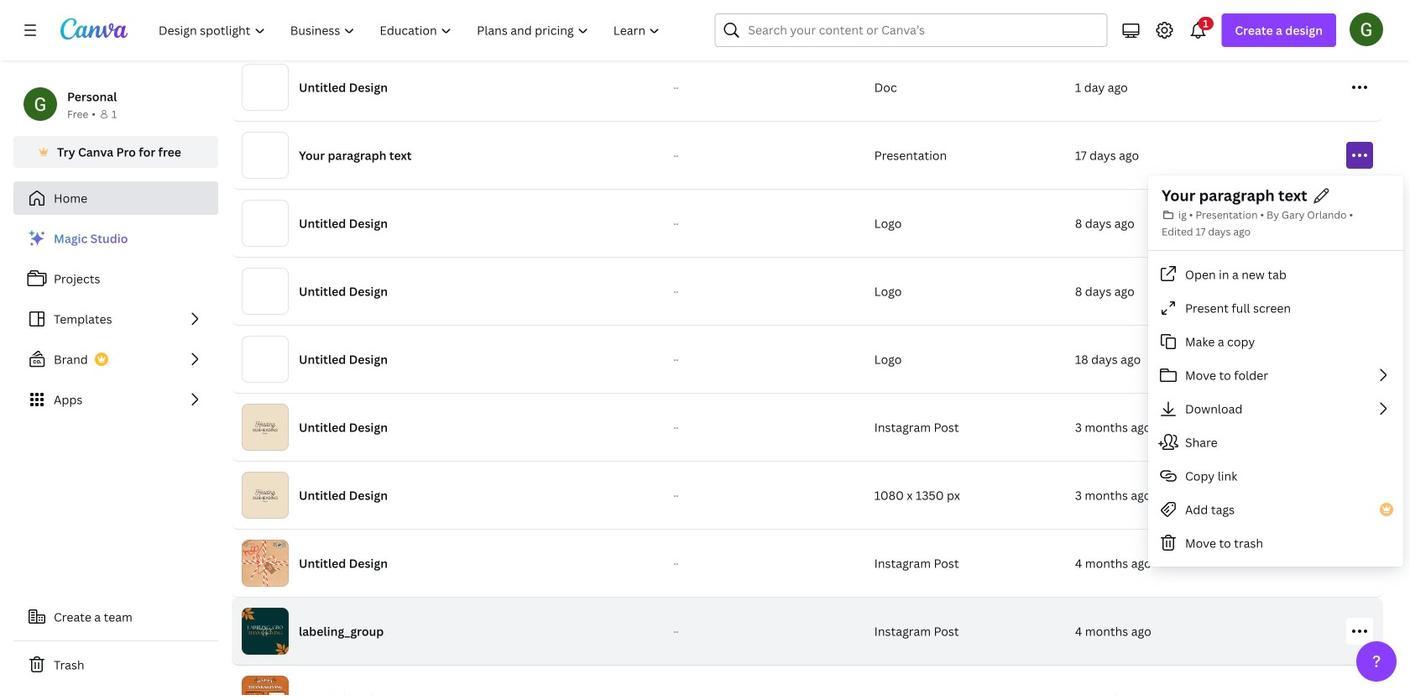 Task type: vqa. For each thing, say whether or not it's contained in the screenshot.
Search search box
yes



Task type: describe. For each thing, give the bounding box(es) containing it.
top level navigation element
[[148, 13, 674, 47]]



Task type: locate. For each thing, give the bounding box(es) containing it.
Search search field
[[748, 14, 1074, 46]]

None search field
[[715, 13, 1108, 47]]

gary orlando image
[[1350, 12, 1383, 46]]

list
[[13, 222, 218, 416]]



